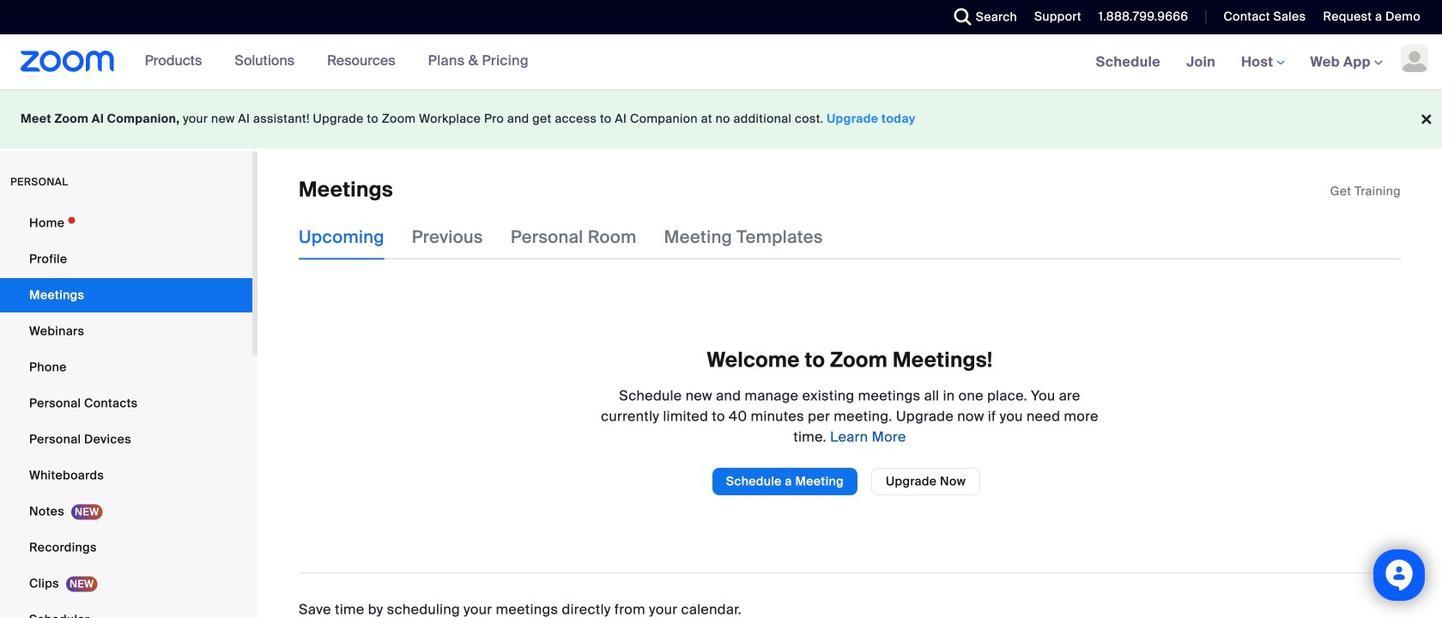 Task type: vqa. For each thing, say whether or not it's contained in the screenshot.
2nd OPTION GROUP from the bottom
no



Task type: locate. For each thing, give the bounding box(es) containing it.
banner
[[0, 34, 1443, 91]]

zoom logo image
[[21, 51, 115, 72]]

application
[[1331, 183, 1402, 200]]

footer
[[0, 89, 1443, 149]]



Task type: describe. For each thing, give the bounding box(es) containing it.
product information navigation
[[132, 34, 542, 89]]

tabs of meeting tab list
[[299, 215, 851, 260]]

personal menu menu
[[0, 206, 252, 618]]

meetings navigation
[[1084, 34, 1443, 91]]

profile picture image
[[1402, 45, 1429, 72]]



